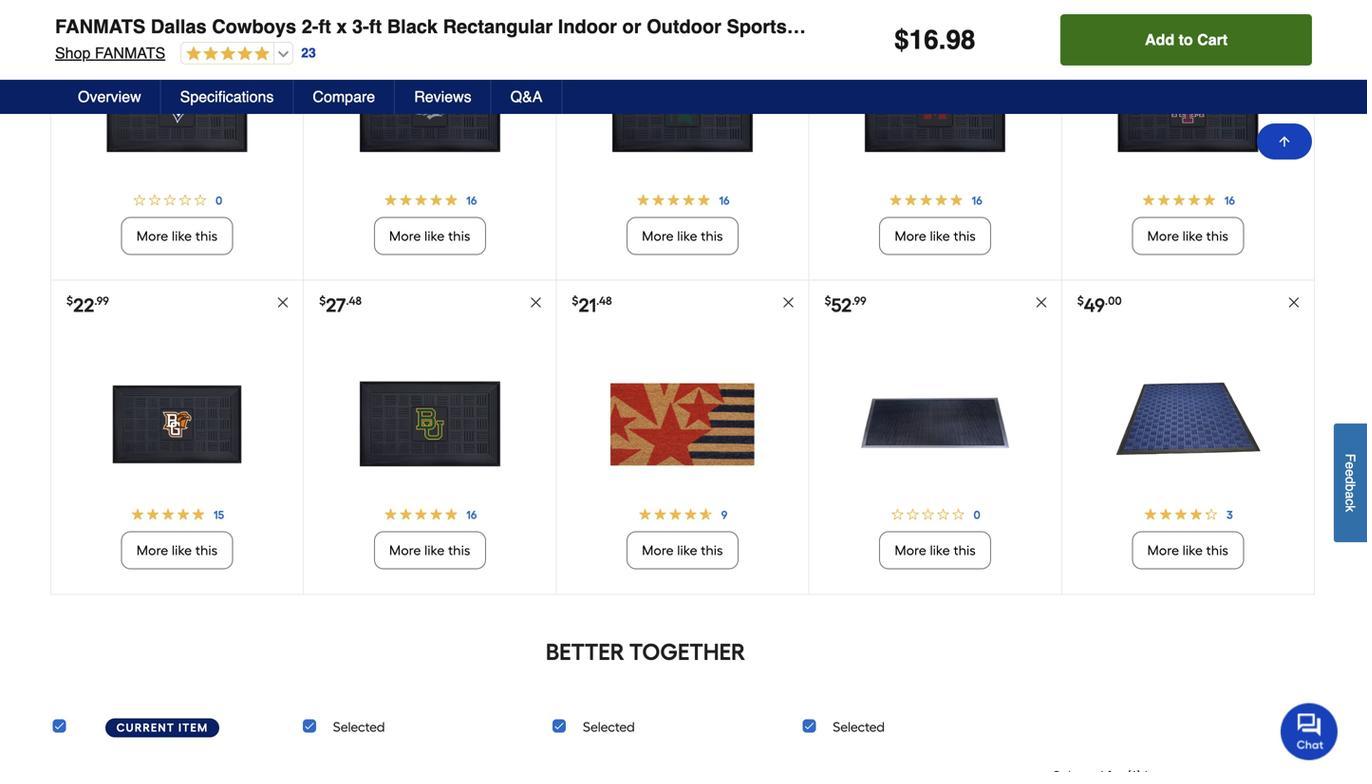 Task type: locate. For each thing, give the bounding box(es) containing it.
compare button
[[294, 80, 395, 114]]

like for the more like this button associated with fanmats mississippi state bulldogs 2-ft x 3-ft black rectangular indoor or outdoor sports door mat image
[[931, 228, 951, 244]]

2-
[[302, 16, 319, 38]]

.99 inside $ 22 .99
[[94, 294, 109, 308]]

2 .99 from the left
[[852, 294, 867, 308]]

.48 inside $ 21 .48
[[597, 294, 612, 308]]

23
[[301, 45, 316, 60]]

arrow up image
[[1278, 134, 1293, 149]]

$ inside $ 21 .48
[[572, 294, 579, 308]]

0 horizontal spatial .48
[[346, 294, 362, 308]]

fanmats texas a&m aggies 2-ft x 3-ft black rectangular indoor or outdoor sports door mat image
[[1113, 36, 1265, 183]]

like for matter surfaces 3-ft x 6-ft black rectangular indoor or outdoor door mat image the more like this button
[[931, 542, 951, 558]]

0 horizontal spatial close image
[[530, 296, 543, 309]]

.48 inside the $ 27 .48
[[346, 294, 362, 308]]

fanmats up shop fanmats
[[55, 16, 146, 38]]

1 horizontal spatial .48
[[597, 294, 612, 308]]

reviews
[[414, 88, 472, 105]]

more like this button for fanmats baylor bears 2-ft x 3-ft black rectangular indoor or outdoor sports door mat image
[[374, 531, 486, 569]]

98
[[947, 25, 976, 55]]

close image
[[530, 296, 543, 309], [1035, 296, 1049, 309], [1288, 296, 1301, 309]]

49
[[1085, 294, 1106, 317]]

.99
[[94, 294, 109, 308], [852, 294, 867, 308]]

$ 16 . 98
[[895, 25, 976, 55]]

door
[[793, 16, 837, 38]]

close image for 27
[[530, 296, 543, 309]]

1 horizontal spatial selected
[[583, 719, 635, 735]]

more
[[137, 228, 169, 244], [390, 228, 421, 244], [642, 228, 674, 244], [895, 228, 927, 244], [1148, 228, 1180, 244], [137, 542, 169, 558], [390, 542, 421, 558], [642, 542, 674, 558], [895, 542, 927, 558], [1148, 542, 1180, 558]]

ft
[[319, 16, 331, 38], [369, 16, 382, 38]]

specifications button
[[161, 80, 294, 114]]

1 horizontal spatial close image
[[782, 296, 796, 309]]

this for the more like this button associated with fanmats bowling green falcons 2-ft x 3-ft black rectangular indoor or outdoor decorative sports door mat image
[[196, 542, 218, 558]]

1 .48 from the left
[[346, 294, 362, 308]]

this for fanmats texas a&m aggies 2-ft x 3-ft black rectangular indoor or outdoor sports door mat image's the more like this button
[[1207, 228, 1229, 244]]

close image left the 27
[[277, 296, 290, 309]]

2 e from the top
[[1344, 469, 1359, 477]]

27
[[326, 294, 346, 317]]

more like this list item
[[51, 36, 303, 280], [304, 36, 556, 280], [557, 36, 809, 280], [810, 36, 1062, 280], [1063, 36, 1315, 280], [51, 351, 303, 594], [304, 351, 556, 594], [557, 351, 809, 594], [810, 351, 1062, 594], [1063, 351, 1315, 594]]

.99 inside $ 52 .99
[[852, 294, 867, 308]]

ft right the x
[[369, 16, 382, 38]]

more for the more like this button associated with fanmats michigan state spartans 2-ft x 3-ft black rectangular indoor or outdoor sports door mat image
[[642, 228, 674, 244]]

this for the more like this button associated with fanmats michigan state spartans 2-ft x 3-ft black rectangular indoor or outdoor sports door mat image
[[701, 228, 724, 244]]

mat
[[842, 16, 875, 38]]

fanmats mississippi state bulldogs 2-ft x 3-ft black rectangular indoor or outdoor sports door mat image
[[860, 36, 1012, 183]]

this for the more like this button related to fanmats nevada wolf pack 2-ft x 3-ft black rectangular indoor or outdoor sports door mat image
[[448, 228, 471, 244]]

e up b
[[1344, 469, 1359, 477]]

fanmats bowling green falcons 2-ft x 3-ft black rectangular indoor or outdoor decorative sports door mat image
[[101, 351, 253, 497]]

$ 52 .99
[[825, 294, 867, 317]]

$ inside the $ 49 .00
[[1078, 294, 1085, 308]]

2 horizontal spatial selected
[[833, 719, 885, 735]]

callowaymills 1-ft x 2-ft natural/red/blue rectangular indoor or outdoor door mat image
[[607, 351, 759, 497]]

black
[[387, 16, 438, 38]]

save
[[1111, 5, 1135, 18]]

0 horizontal spatial selected
[[333, 719, 385, 735]]

current item
[[116, 721, 208, 735]]

2 horizontal spatial close image
[[1288, 296, 1301, 309]]

close image for 22
[[277, 296, 290, 309]]

indoor
[[558, 16, 617, 38]]

like for fanmats texas a&m aggies 2-ft x 3-ft black rectangular indoor or outdoor sports door mat image's the more like this button
[[1183, 228, 1204, 244]]

.99 for 52
[[852, 294, 867, 308]]

shop fanmats
[[55, 44, 165, 62]]

e up d
[[1344, 462, 1359, 469]]

more like this
[[137, 228, 218, 244], [390, 228, 471, 244], [642, 228, 724, 244], [895, 228, 976, 244], [1148, 228, 1229, 244], [137, 542, 218, 558], [390, 542, 471, 558], [642, 542, 724, 558], [895, 542, 976, 558], [1148, 542, 1229, 558]]

close image
[[277, 296, 290, 309], [782, 296, 796, 309]]

item
[[179, 721, 208, 735]]

fanmats baylor bears 2-ft x 3-ft black rectangular indoor or outdoor sports door mat image
[[354, 351, 506, 497]]

more like this for fanmats toronto blue jays 2-ft x 3-ft black rectangular outdoor decorative sports door mat image the more like this button
[[137, 228, 218, 244]]

or
[[623, 16, 642, 38]]

more for the more like this button related to fanmats nevada wolf pack 2-ft x 3-ft black rectangular indoor or outdoor sports door mat image
[[390, 228, 421, 244]]

close image left 52
[[782, 296, 796, 309]]

.
[[939, 25, 947, 55]]

to
[[1179, 31, 1194, 48]]

more like this for the more like this button related to fanmats nevada wolf pack 2-ft x 3-ft black rectangular indoor or outdoor sports door mat image
[[390, 228, 471, 244]]

more like this button for fanmats bowling green falcons 2-ft x 3-ft black rectangular indoor or outdoor decorative sports door mat image
[[121, 531, 233, 569]]

$ 21 .48
[[572, 294, 612, 317]]

2 close image from the left
[[1035, 296, 1049, 309]]

2 .48 from the left
[[597, 294, 612, 308]]

this
[[196, 228, 218, 244], [448, 228, 471, 244], [701, 228, 724, 244], [954, 228, 976, 244], [1207, 228, 1229, 244], [196, 542, 218, 558], [448, 542, 471, 558], [701, 542, 724, 558], [954, 542, 976, 558], [1207, 542, 1229, 558]]

1 horizontal spatial ft
[[369, 16, 382, 38]]

selected
[[333, 719, 385, 735], [583, 719, 635, 735], [833, 719, 885, 735]]

like for the more like this button related to fanmats nevada wolf pack 2-ft x 3-ft black rectangular indoor or outdoor sports door mat image
[[425, 228, 445, 244]]

22
[[73, 294, 94, 317]]

0 horizontal spatial close image
[[277, 296, 290, 309]]

more like this button for fanmats mississippi state bulldogs 2-ft x 3-ft black rectangular indoor or outdoor sports door mat image
[[880, 217, 992, 255]]

1 vertical spatial fanmats
[[95, 44, 165, 62]]

1 .99 from the left
[[94, 294, 109, 308]]

more like this button
[[121, 217, 233, 255], [374, 217, 486, 255], [627, 217, 739, 255], [880, 217, 992, 255], [1133, 217, 1245, 255], [121, 531, 233, 569], [374, 531, 486, 569], [627, 531, 739, 569], [880, 531, 992, 569], [1133, 531, 1245, 569]]

$ inside $ 22 .99
[[66, 294, 73, 308]]

more for the more like this button for callowaymills 1-ft x 2-ft natural/red/blue rectangular indoor or outdoor door mat image
[[642, 542, 674, 558]]

1 horizontal spatial close image
[[1035, 296, 1049, 309]]

3 close image from the left
[[1288, 296, 1301, 309]]

this for the more like this button for doortex 2-ft x 3-ft blue indoor or outdoor door mat image
[[1207, 542, 1229, 558]]

1 close image from the left
[[530, 296, 543, 309]]

reviews button
[[395, 80, 492, 114]]

more like this for the more like this button associated with fanmats mississippi state bulldogs 2-ft x 3-ft black rectangular indoor or outdoor sports door mat image
[[895, 228, 976, 244]]

sports
[[727, 16, 787, 38]]

like for the more like this button for callowaymills 1-ft x 2-ft natural/red/blue rectangular indoor or outdoor door mat image
[[678, 542, 698, 558]]

.48
[[346, 294, 362, 308], [597, 294, 612, 308]]

2 selected from the left
[[583, 719, 635, 735]]

more like this for fanmats texas a&m aggies 2-ft x 3-ft black rectangular indoor or outdoor sports door mat image's the more like this button
[[1148, 228, 1229, 244]]

like for the more like this button for doortex 2-ft x 3-ft blue indoor or outdoor door mat image
[[1183, 542, 1204, 558]]

0 vertical spatial fanmats
[[55, 16, 146, 38]]

21
[[579, 294, 597, 317]]

$ for 27
[[319, 294, 326, 308]]

.48 for 27
[[346, 294, 362, 308]]

1 horizontal spatial .99
[[852, 294, 867, 308]]

more like this for the more like this button for doortex 2-ft x 3-ft blue indoor or outdoor door mat image
[[1148, 542, 1229, 558]]

more like this button for fanmats toronto blue jays 2-ft x 3-ft black rectangular outdoor decorative sports door mat image
[[121, 217, 233, 255]]

.48 for 21
[[597, 294, 612, 308]]

$
[[895, 25, 910, 55], [66, 294, 73, 308], [319, 294, 326, 308], [572, 294, 579, 308], [825, 294, 832, 308], [1078, 294, 1085, 308]]

$ inside the $ 27 .48
[[319, 294, 326, 308]]

more like this for the more like this button for callowaymills 1-ft x 2-ft natural/red/blue rectangular indoor or outdoor door mat image
[[642, 542, 724, 558]]

close image for 52
[[1035, 296, 1049, 309]]

2 close image from the left
[[782, 296, 796, 309]]

fanmats up overview
[[95, 44, 165, 62]]

like for the more like this button associated with fanmats michigan state spartans 2-ft x 3-ft black rectangular indoor or outdoor sports door mat image
[[678, 228, 698, 244]]

1 close image from the left
[[277, 296, 290, 309]]

like
[[172, 228, 192, 244], [425, 228, 445, 244], [678, 228, 698, 244], [931, 228, 951, 244], [1183, 228, 1204, 244], [172, 542, 192, 558], [425, 542, 445, 558], [678, 542, 698, 558], [931, 542, 951, 558], [1183, 542, 1204, 558]]

1 e from the top
[[1344, 462, 1359, 469]]

$ for 21
[[572, 294, 579, 308]]

f
[[1344, 454, 1359, 462]]

16
[[910, 25, 939, 55]]

0 horizontal spatial .99
[[94, 294, 109, 308]]

f e e d b a c k
[[1344, 454, 1359, 512]]

fanmats nevada wolf pack 2-ft x 3-ft black rectangular indoor or outdoor sports door mat image
[[354, 36, 506, 183]]

ft left the x
[[319, 16, 331, 38]]

$ inside $ 52 .99
[[825, 294, 832, 308]]

0 horizontal spatial ft
[[319, 16, 331, 38]]

shop
[[55, 44, 91, 62]]

this for the more like this button for callowaymills 1-ft x 2-ft natural/red/blue rectangular indoor or outdoor door mat image
[[701, 542, 724, 558]]

more like this button for matter surfaces 3-ft x 6-ft black rectangular indoor or outdoor door mat image
[[880, 531, 992, 569]]

e
[[1344, 462, 1359, 469], [1344, 469, 1359, 477]]

fanmats
[[55, 16, 146, 38], [95, 44, 165, 62]]

4.9 stars image
[[182, 46, 270, 63]]

outdoor
[[647, 16, 722, 38]]

2 ft from the left
[[369, 16, 382, 38]]



Task type: describe. For each thing, give the bounding box(es) containing it.
better
[[546, 638, 625, 666]]

more for fanmats toronto blue jays 2-ft x 3-ft black rectangular outdoor decorative sports door mat image the more like this button
[[137, 228, 169, 244]]

52
[[832, 294, 852, 317]]

q&a
[[511, 88, 543, 105]]

rectangular
[[443, 16, 553, 38]]

$ 49 .00
[[1078, 294, 1122, 317]]

more like this for matter surfaces 3-ft x 6-ft black rectangular indoor or outdoor door mat image the more like this button
[[895, 542, 976, 558]]

more like this for the more like this button associated with fanmats bowling green falcons 2-ft x 3-ft black rectangular indoor or outdoor decorative sports door mat image
[[137, 542, 218, 558]]

more like this for the more like this button associated with fanmats michigan state spartans 2-ft x 3-ft black rectangular indoor or outdoor sports door mat image
[[642, 228, 724, 244]]

compare
[[313, 88, 375, 105]]

more for the more like this button associated with fanmats mississippi state bulldogs 2-ft x 3-ft black rectangular indoor or outdoor sports door mat image
[[895, 228, 927, 244]]

chat invite button image
[[1282, 703, 1339, 760]]

dallas
[[151, 16, 207, 38]]

add to cart button
[[1061, 14, 1313, 66]]

like for the more like this button corresponding to fanmats baylor bears 2-ft x 3-ft black rectangular indoor or outdoor sports door mat image
[[425, 542, 445, 558]]

matter surfaces 3-ft x 6-ft black rectangular indoor or outdoor door mat image
[[860, 351, 1012, 497]]

$ for 49
[[1078, 294, 1085, 308]]

specifications
[[180, 88, 274, 105]]

overview
[[78, 88, 141, 105]]

more like this button for fanmats texas a&m aggies 2-ft x 3-ft black rectangular indoor or outdoor sports door mat image
[[1133, 217, 1245, 255]]

3 selected from the left
[[833, 719, 885, 735]]

overview button
[[59, 80, 161, 114]]

more for fanmats texas a&m aggies 2-ft x 3-ft black rectangular indoor or outdoor sports door mat image's the more like this button
[[1148, 228, 1180, 244]]

more like this button for fanmats nevada wolf pack 2-ft x 3-ft black rectangular indoor or outdoor sports door mat image
[[374, 217, 486, 255]]

more like this button for callowaymills 1-ft x 2-ft natural/red/blue rectangular indoor or outdoor door mat image
[[627, 531, 739, 569]]

f e e d b a c k button
[[1335, 424, 1368, 542]]

like for fanmats toronto blue jays 2-ft x 3-ft black rectangular outdoor decorative sports door mat image the more like this button
[[172, 228, 192, 244]]

3-
[[352, 16, 369, 38]]

more like this for the more like this button corresponding to fanmats baylor bears 2-ft x 3-ft black rectangular indoor or outdoor sports door mat image
[[390, 542, 471, 558]]

b
[[1344, 484, 1359, 491]]

this for fanmats toronto blue jays 2-ft x 3-ft black rectangular outdoor decorative sports door mat image the more like this button
[[196, 228, 218, 244]]

close image for 21
[[782, 296, 796, 309]]

cart
[[1198, 31, 1228, 48]]

more for the more like this button corresponding to fanmats baylor bears 2-ft x 3-ft black rectangular indoor or outdoor sports door mat image
[[390, 542, 421, 558]]

$ for 52
[[825, 294, 832, 308]]

d
[[1344, 477, 1359, 484]]

add to cart
[[1146, 31, 1228, 48]]

doortex 2-ft x 3-ft blue indoor or outdoor door mat image
[[1113, 351, 1265, 497]]

cowboys
[[212, 16, 297, 38]]

current
[[116, 721, 175, 735]]

more for the more like this button for doortex 2-ft x 3-ft blue indoor or outdoor door mat image
[[1148, 542, 1180, 558]]

.99 for 22
[[94, 294, 109, 308]]

more for matter surfaces 3-ft x 6-ft black rectangular indoor or outdoor door mat image the more like this button
[[895, 542, 927, 558]]

like for the more like this button associated with fanmats bowling green falcons 2-ft x 3-ft black rectangular indoor or outdoor decorative sports door mat image
[[172, 542, 192, 558]]

add
[[1146, 31, 1175, 48]]

fanmats dallas cowboys 2-ft x 3-ft black rectangular indoor or outdoor sports door mat
[[55, 16, 875, 38]]

.00
[[1106, 294, 1122, 308]]

1 ft from the left
[[319, 16, 331, 38]]

$24.98
[[1078, 5, 1108, 18]]

together
[[630, 638, 746, 666]]

this for the more like this button corresponding to fanmats baylor bears 2-ft x 3-ft black rectangular indoor or outdoor sports door mat image
[[448, 542, 471, 558]]

1 selected from the left
[[333, 719, 385, 735]]

$ 27 .48
[[319, 294, 362, 317]]

better together heading
[[49, 637, 1243, 667]]

fanmats toronto blue jays 2-ft x 3-ft black rectangular outdoor decorative sports door mat image
[[101, 36, 253, 183]]

more like this button for fanmats michigan state spartans 2-ft x 3-ft black rectangular indoor or outdoor sports door mat image
[[627, 217, 739, 255]]

a
[[1344, 491, 1359, 499]]

more for the more like this button associated with fanmats bowling green falcons 2-ft x 3-ft black rectangular indoor or outdoor decorative sports door mat image
[[137, 542, 169, 558]]

$ for 16
[[895, 25, 910, 55]]

better together
[[546, 638, 746, 666]]

$24.98 save 32%
[[1078, 5, 1156, 18]]

fanmats michigan state spartans 2-ft x 3-ft black rectangular indoor or outdoor sports door mat image
[[607, 36, 759, 183]]

x
[[337, 16, 347, 38]]

q&a button
[[492, 80, 563, 114]]

$ for 22
[[66, 294, 73, 308]]

close image for 49
[[1288, 296, 1301, 309]]

this for matter surfaces 3-ft x 6-ft black rectangular indoor or outdoor door mat image the more like this button
[[954, 542, 976, 558]]

more like this button for doortex 2-ft x 3-ft blue indoor or outdoor door mat image
[[1133, 531, 1245, 569]]

32%
[[1137, 5, 1156, 18]]

k
[[1344, 505, 1359, 512]]

$ 22 .99
[[66, 294, 109, 317]]

c
[[1344, 499, 1359, 505]]

this for the more like this button associated with fanmats mississippi state bulldogs 2-ft x 3-ft black rectangular indoor or outdoor sports door mat image
[[954, 228, 976, 244]]



Task type: vqa. For each thing, say whether or not it's contained in the screenshot.
top the chevron down image
no



